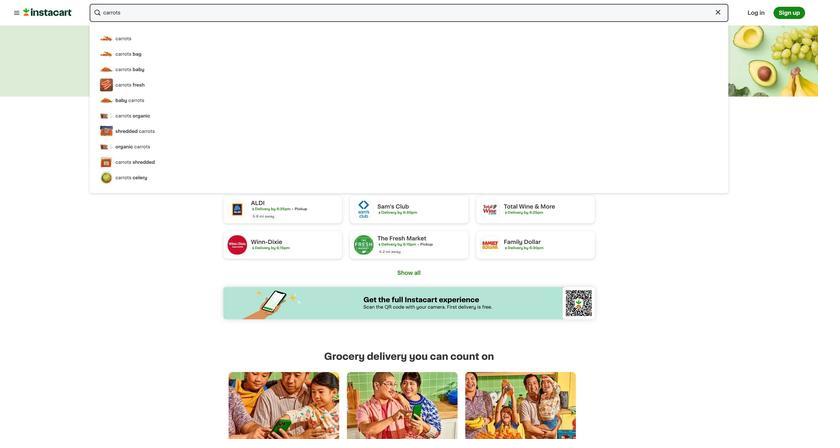 Task type: locate. For each thing, give the bounding box(es) containing it.
sprouts farmers market image
[[354, 165, 374, 184]]

search list box
[[95, 31, 723, 188]]

None search field
[[90, 4, 729, 22]]

albertsons image
[[354, 129, 374, 149]]

aldi image
[[227, 200, 247, 220]]

rouses markets image
[[227, 129, 247, 149]]

winn dixie image
[[227, 235, 247, 255]]

sam's club image
[[354, 200, 374, 220]]

Search field
[[90, 4, 729, 22]]

total wine & more image
[[480, 200, 500, 220]]

cvs® image
[[480, 165, 500, 184]]



Task type: describe. For each thing, give the bounding box(es) containing it.
search products and stores element
[[90, 4, 729, 193]]

the fresh market image
[[354, 235, 374, 255]]

instacart home image
[[23, 8, 72, 16]]

open main menu image
[[13, 9, 21, 17]]

costco image
[[480, 129, 500, 149]]

qr code image
[[563, 288, 595, 320]]

family dollar image
[[480, 235, 500, 255]]

walgreens image
[[227, 165, 247, 184]]



Task type: vqa. For each thing, say whether or not it's contained in the screenshot.
Sam's Club image on the left of page
yes



